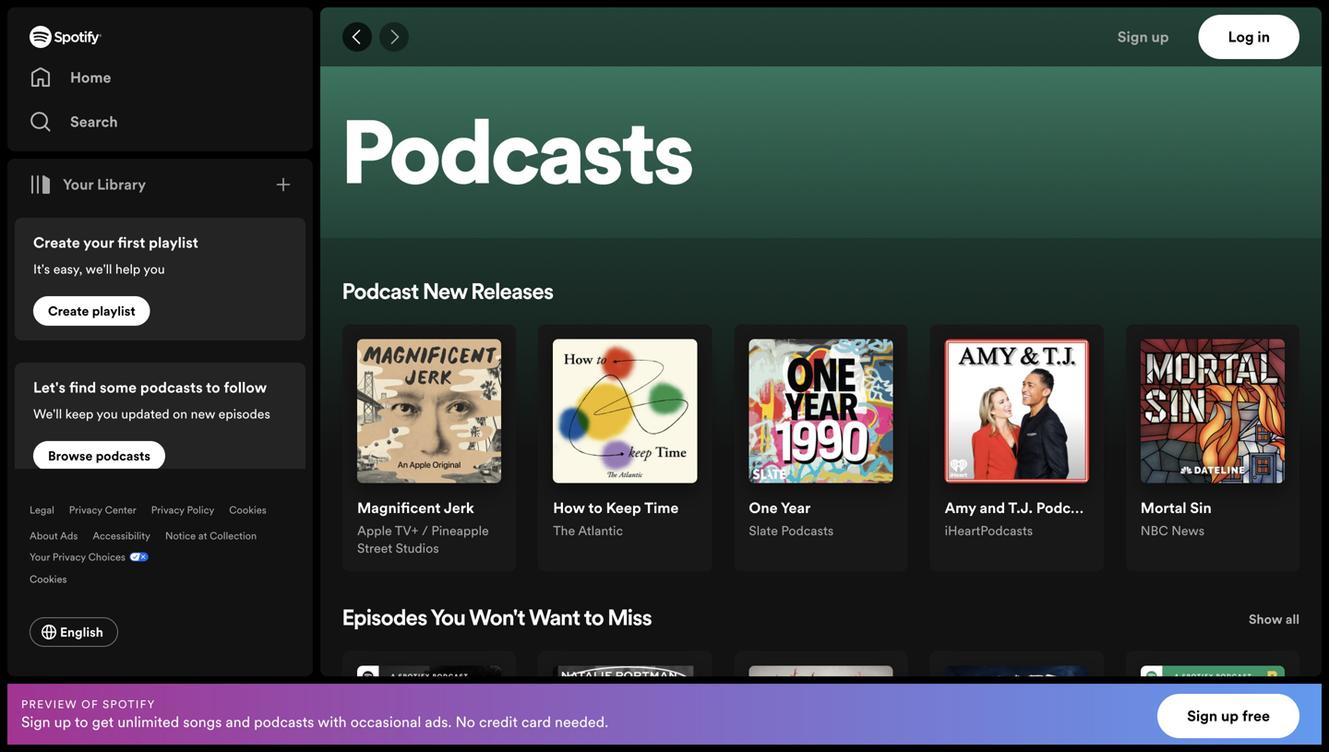 Task type: vqa. For each thing, say whether or not it's contained in the screenshot.
we'll
yes



Task type: describe. For each thing, give the bounding box(es) containing it.
privacy for privacy policy
[[151, 503, 184, 517]]

your for your library
[[63, 174, 93, 195]]

time
[[644, 498, 679, 518]]

slate
[[749, 522, 778, 540]]

choices
[[88, 550, 126, 564]]

home link
[[30, 59, 291, 96]]

sign up
[[1118, 27, 1169, 47]]

privacy center link
[[69, 503, 136, 517]]

privacy down ads
[[52, 550, 86, 564]]

how to keep time the atlantic
[[553, 498, 679, 540]]

privacy policy link
[[151, 503, 214, 517]]

to left the miss
[[584, 609, 604, 631]]

up for sign up
[[1151, 27, 1169, 47]]

to inside let's find some podcasts to follow we'll keep you updated on new episodes
[[206, 378, 220, 398]]

search
[[70, 112, 118, 132]]

preview of spotify sign up to get unlimited songs and podcasts with occasional ads. no credit card needed.
[[21, 697, 608, 732]]

magnificent
[[357, 498, 441, 518]]

help
[[115, 260, 141, 278]]

search link
[[30, 103, 291, 140]]

studios
[[396, 540, 439, 557]]

free
[[1242, 706, 1270, 726]]

sign for sign up
[[1118, 27, 1148, 47]]

iheartpodcasts
[[945, 522, 1033, 540]]

collection
[[210, 529, 257, 543]]

needed.
[[555, 712, 608, 732]]

main element
[[7, 7, 313, 677]]

privacy center
[[69, 503, 136, 517]]

log in button
[[1199, 15, 1300, 59]]

episodes you won't want to miss link
[[342, 609, 652, 631]]

mortal
[[1141, 498, 1187, 518]]

your library
[[63, 174, 146, 195]]

with
[[318, 712, 347, 732]]

about
[[30, 529, 58, 543]]

on
[[173, 405, 187, 423]]

credit
[[479, 712, 518, 732]]

episodes you won't want to miss
[[342, 609, 652, 631]]

in
[[1258, 27, 1270, 47]]

to inside how to keep time the atlantic
[[588, 498, 603, 518]]

about ads link
[[30, 529, 78, 543]]

amy and t.j. podcast link
[[945, 498, 1091, 522]]

accessibility link
[[93, 529, 150, 543]]

amy and t.j. podcast iheartpodcasts
[[945, 498, 1091, 540]]

0 vertical spatial podcasts
[[342, 117, 694, 205]]

new
[[191, 405, 215, 423]]

sin
[[1190, 498, 1212, 518]]

we'll
[[33, 405, 62, 423]]

spotify
[[103, 697, 156, 712]]

occasional
[[350, 712, 421, 732]]

nbc
[[1141, 522, 1168, 540]]

first
[[117, 233, 145, 253]]

new
[[423, 282, 467, 305]]

center
[[105, 503, 136, 517]]

california consumer privacy act (ccpa) opt-out icon image
[[126, 550, 149, 568]]

sign up free
[[1187, 706, 1270, 726]]

easy,
[[53, 260, 83, 278]]

sign up free button
[[1158, 694, 1300, 738]]

card
[[521, 712, 551, 732]]

go back image
[[350, 30, 365, 44]]

english button
[[30, 617, 118, 647]]

create for your
[[33, 233, 80, 253]]

get
[[92, 712, 114, 732]]

your library button
[[22, 166, 153, 203]]

it's
[[33, 260, 50, 278]]

let's find some podcasts to follow we'll keep you updated on new episodes
[[33, 378, 270, 423]]

0 horizontal spatial podcast
[[342, 282, 419, 305]]

podcasts inside preview of spotify sign up to get unlimited songs and podcasts with occasional ads. no credit card needed.
[[254, 712, 314, 732]]

keep
[[65, 405, 94, 423]]

sign for sign up free
[[1187, 706, 1218, 726]]

legal link
[[30, 503, 54, 517]]

let's
[[33, 378, 66, 398]]

legal
[[30, 503, 54, 517]]

and inside amy and t.j. podcast iheartpodcasts
[[980, 498, 1005, 518]]

we'll
[[86, 260, 112, 278]]

unlimited
[[117, 712, 179, 732]]

your privacy choices
[[30, 550, 126, 564]]

podcasts inside one year slate podcasts
[[781, 522, 834, 540]]

want
[[529, 609, 580, 631]]

you for first
[[143, 260, 165, 278]]

amy
[[945, 498, 976, 518]]

show all
[[1249, 611, 1300, 628]]

podcast new releases
[[342, 282, 554, 305]]

about ads
[[30, 529, 78, 543]]

0 vertical spatial cookies link
[[229, 503, 267, 517]]

privacy for privacy center
[[69, 503, 102, 517]]

mortal sin nbc news
[[1141, 498, 1212, 540]]

to inside preview of spotify sign up to get unlimited songs and podcasts with occasional ads. no credit card needed.
[[75, 712, 88, 732]]

browse podcasts
[[48, 447, 150, 465]]

create for playlist
[[48, 302, 89, 320]]

magnificent jerk apple tv+ / pineapple street studios
[[357, 498, 489, 557]]

pineapple
[[431, 522, 489, 540]]

all
[[1286, 611, 1300, 628]]

sign up button
[[1110, 15, 1199, 59]]

0 horizontal spatial cookies link
[[30, 568, 82, 588]]

your
[[83, 233, 114, 253]]

show
[[1249, 611, 1283, 628]]

playlist inside create playlist button
[[92, 302, 135, 320]]

preview
[[21, 697, 77, 712]]

find
[[69, 378, 96, 398]]



Task type: locate. For each thing, give the bounding box(es) containing it.
1 vertical spatial podcast
[[1036, 498, 1091, 518]]

1 horizontal spatial sign
[[1118, 27, 1148, 47]]

1 horizontal spatial and
[[980, 498, 1005, 518]]

podcasts up on
[[140, 378, 203, 398]]

log
[[1228, 27, 1254, 47]]

1 vertical spatial playlist
[[92, 302, 135, 320]]

songs
[[183, 712, 222, 732]]

1 vertical spatial cookies
[[30, 572, 67, 586]]

0 vertical spatial and
[[980, 498, 1005, 518]]

updated
[[121, 405, 170, 423]]

1 horizontal spatial up
[[1151, 27, 1169, 47]]

up left of
[[54, 712, 71, 732]]

cookies for the top cookies link
[[229, 503, 267, 517]]

1 vertical spatial your
[[30, 550, 50, 564]]

jerk
[[444, 498, 474, 518]]

0 vertical spatial create
[[33, 233, 80, 253]]

create playlist
[[48, 302, 135, 320]]

1 horizontal spatial podcast
[[1036, 498, 1091, 518]]

0 vertical spatial your
[[63, 174, 93, 195]]

ads.
[[425, 712, 452, 732]]

podcasts
[[140, 378, 203, 398], [96, 447, 150, 465], [254, 712, 314, 732]]

create inside create your first playlist it's easy, we'll help you
[[33, 233, 80, 253]]

1 vertical spatial podcasts
[[96, 447, 150, 465]]

your for your privacy choices
[[30, 550, 50, 564]]

2 horizontal spatial up
[[1221, 706, 1239, 726]]

how to keep time link
[[553, 498, 679, 522]]

up left log
[[1151, 27, 1169, 47]]

ads
[[60, 529, 78, 543]]

log in
[[1228, 27, 1270, 47]]

playlist down help
[[92, 302, 135, 320]]

playlist inside create your first playlist it's easy, we'll help you
[[149, 233, 198, 253]]

0 horizontal spatial your
[[30, 550, 50, 564]]

cookies down your privacy choices button
[[30, 572, 67, 586]]

your inside the your library button
[[63, 174, 93, 195]]

and up iheartpodcasts
[[980, 498, 1005, 518]]

magnificent jerk link
[[357, 498, 474, 522]]

spotify image
[[30, 26, 102, 48]]

you for some
[[96, 405, 118, 423]]

miss
[[608, 609, 652, 631]]

no
[[455, 712, 475, 732]]

0 horizontal spatial playlist
[[92, 302, 135, 320]]

and inside preview of spotify sign up to get unlimited songs and podcasts with occasional ads. no credit card needed.
[[226, 712, 250, 732]]

1 vertical spatial cookies link
[[30, 568, 82, 588]]

0 horizontal spatial and
[[226, 712, 250, 732]]

2 vertical spatial podcasts
[[254, 712, 314, 732]]

to up atlantic
[[588, 498, 603, 518]]

up inside preview of spotify sign up to get unlimited songs and podcasts with occasional ads. no credit card needed.
[[54, 712, 71, 732]]

mortal sin link
[[1141, 498, 1212, 522]]

one year slate podcasts
[[749, 498, 834, 540]]

you
[[143, 260, 165, 278], [96, 405, 118, 423]]

episodes
[[342, 609, 427, 631]]

one
[[749, 498, 778, 518]]

create
[[33, 233, 80, 253], [48, 302, 89, 320]]

and
[[980, 498, 1005, 518], [226, 712, 250, 732]]

podcasts inside let's find some podcasts to follow we'll keep you updated on new episodes
[[140, 378, 203, 398]]

/
[[422, 522, 428, 540]]

episodes you won't want to miss element
[[342, 609, 1300, 752]]

notice at collection link
[[165, 529, 257, 543]]

podcast right t.j.
[[1036, 498, 1091, 518]]

of
[[81, 697, 99, 712]]

episodes
[[218, 405, 270, 423]]

1 horizontal spatial cookies link
[[229, 503, 267, 517]]

cookies link up collection
[[229, 503, 267, 517]]

podcast new releases element
[[342, 282, 1300, 572]]

0 vertical spatial podcast
[[342, 282, 419, 305]]

1 vertical spatial and
[[226, 712, 250, 732]]

go forward image
[[387, 30, 402, 44]]

top bar and user menu element
[[320, 7, 1322, 66]]

1 vertical spatial you
[[96, 405, 118, 423]]

up inside 'top bar and user menu' element
[[1151, 27, 1169, 47]]

cookies for the left cookies link
[[30, 572, 67, 586]]

t.j.
[[1008, 498, 1033, 518]]

0 horizontal spatial cookies
[[30, 572, 67, 586]]

1 horizontal spatial your
[[63, 174, 93, 195]]

1 vertical spatial create
[[48, 302, 89, 320]]

browse podcasts link
[[33, 441, 165, 471]]

one year link
[[749, 498, 811, 522]]

playlist right first
[[149, 233, 198, 253]]

0 vertical spatial cookies
[[229, 503, 267, 517]]

podcasts left with
[[254, 712, 314, 732]]

cookies up collection
[[229, 503, 267, 517]]

won't
[[469, 609, 525, 631]]

1 horizontal spatial podcasts
[[781, 522, 834, 540]]

year
[[781, 498, 811, 518]]

up left free
[[1221, 706, 1239, 726]]

your privacy choices button
[[30, 550, 126, 564]]

0 horizontal spatial up
[[54, 712, 71, 732]]

releases
[[471, 282, 554, 305]]

1 vertical spatial podcasts
[[781, 522, 834, 540]]

street
[[357, 540, 392, 557]]

your down about
[[30, 550, 50, 564]]

you inside let's find some podcasts to follow we'll keep you updated on new episodes
[[96, 405, 118, 423]]

notice at collection
[[165, 529, 257, 543]]

you
[[431, 609, 466, 631]]

create down easy,
[[48, 302, 89, 320]]

atlantic
[[578, 522, 623, 540]]

at
[[198, 529, 207, 543]]

0 horizontal spatial sign
[[21, 712, 50, 732]]

your left library
[[63, 174, 93, 195]]

browse
[[48, 447, 93, 465]]

cookies link down your privacy choices button
[[30, 568, 82, 588]]

some
[[100, 378, 137, 398]]

0 vertical spatial playlist
[[149, 233, 198, 253]]

your
[[63, 174, 93, 195], [30, 550, 50, 564]]

podcasts down updated
[[96, 447, 150, 465]]

podcast left new on the left top
[[342, 282, 419, 305]]

create up easy,
[[33, 233, 80, 253]]

tv+
[[395, 522, 419, 540]]

0 horizontal spatial podcasts
[[342, 117, 694, 205]]

and right songs
[[226, 712, 250, 732]]

to up the 'new'
[[206, 378, 220, 398]]

library
[[97, 174, 146, 195]]

you right keep
[[96, 405, 118, 423]]

podcast inside amy and t.j. podcast iheartpodcasts
[[1036, 498, 1091, 518]]

create your first playlist it's easy, we'll help you
[[33, 233, 198, 278]]

apple
[[357, 522, 392, 540]]

keep
[[606, 498, 641, 518]]

0 horizontal spatial you
[[96, 405, 118, 423]]

1 horizontal spatial cookies
[[229, 503, 267, 517]]

sign inside 'top bar and user menu' element
[[1118, 27, 1148, 47]]

you inside create your first playlist it's easy, we'll help you
[[143, 260, 165, 278]]

up for sign up free
[[1221, 706, 1239, 726]]

sign inside preview of spotify sign up to get unlimited songs and podcasts with occasional ads. no credit card needed.
[[21, 712, 50, 732]]

privacy up notice
[[151, 503, 184, 517]]

policy
[[187, 503, 214, 517]]

1 horizontal spatial you
[[143, 260, 165, 278]]

privacy up ads
[[69, 503, 102, 517]]

create playlist button
[[33, 296, 150, 326]]

up
[[1151, 27, 1169, 47], [1221, 706, 1239, 726], [54, 712, 71, 732]]

create inside button
[[48, 302, 89, 320]]

0 vertical spatial podcasts
[[140, 378, 203, 398]]

the
[[553, 522, 575, 540]]

notice
[[165, 529, 196, 543]]

podcasts element
[[320, 7, 1322, 752]]

0 vertical spatial you
[[143, 260, 165, 278]]

english
[[60, 623, 103, 641]]

2 horizontal spatial sign
[[1187, 706, 1218, 726]]

show all link
[[1249, 609, 1300, 637]]

playlist
[[149, 233, 198, 253], [92, 302, 135, 320]]

you right help
[[143, 260, 165, 278]]

to left get
[[75, 712, 88, 732]]

home
[[70, 67, 111, 88]]

1 horizontal spatial playlist
[[149, 233, 198, 253]]

how
[[553, 498, 585, 518]]



